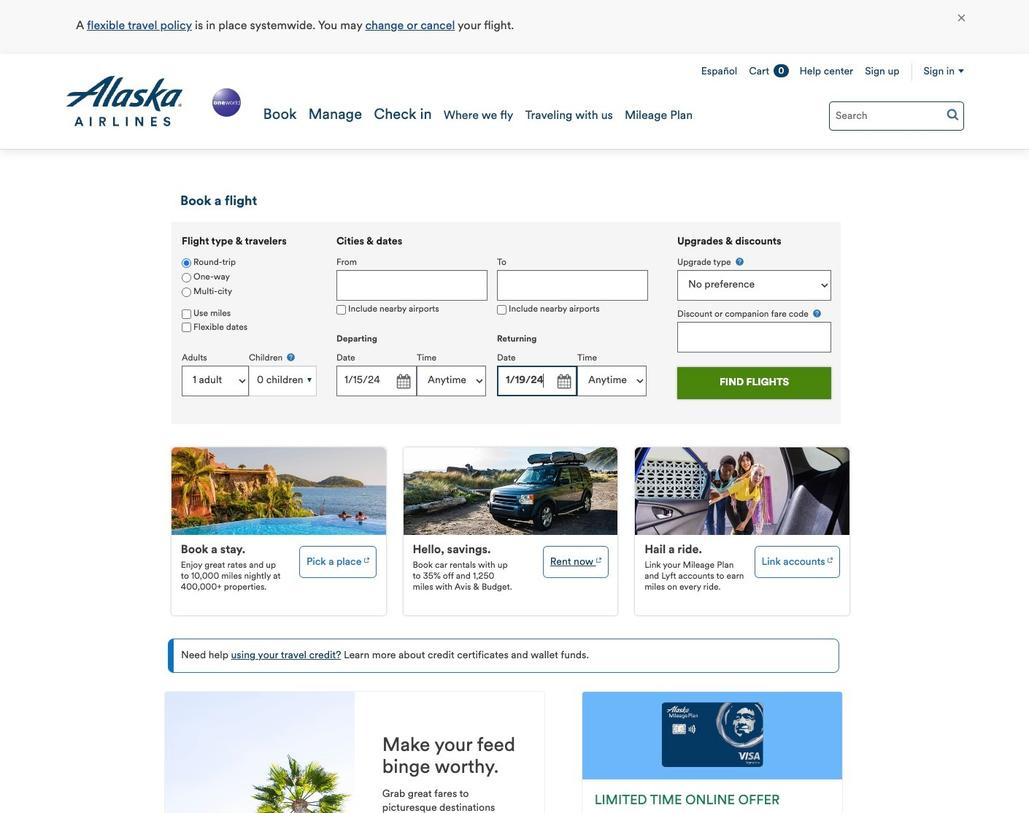 Task type: locate. For each thing, give the bounding box(es) containing it.
  radio
[[182, 258, 191, 268], [182, 287, 191, 297]]

None checkbox
[[337, 305, 346, 315], [497, 305, 507, 315], [337, 305, 346, 315], [497, 305, 507, 315]]

1 open datepicker image from the left
[[393, 372, 413, 392]]

1   radio from the top
[[182, 258, 191, 268]]

None text field
[[337, 270, 488, 301], [497, 270, 648, 301], [678, 322, 832, 352], [337, 366, 417, 396], [337, 270, 488, 301], [497, 270, 648, 301], [678, 322, 832, 352], [337, 366, 417, 396]]

  checkbox inside group
[[182, 309, 191, 319]]

2   radio from the top
[[182, 287, 191, 297]]

1 horizontal spatial group
[[337, 237, 658, 410]]

  checkbox
[[182, 309, 191, 319]]

1 vertical spatial   radio
[[182, 287, 191, 297]]

book rides image
[[828, 553, 833, 565]]

None text field
[[497, 366, 578, 396]]

option group
[[182, 256, 317, 300]]

1 horizontal spatial open datepicker image
[[553, 372, 574, 392]]

Search text field
[[829, 101, 965, 131]]

0 vertical spatial   radio
[[182, 258, 191, 268]]

None submit
[[678, 367, 832, 399]]

None checkbox
[[182, 323, 191, 333]]

  radio up   option
[[182, 258, 191, 268]]

open datepicker image
[[393, 372, 413, 392], [553, 372, 574, 392]]

photo of an suv driving towards a mountain image
[[404, 448, 618, 535]]

photo of a hotel with a swimming pool and palm trees image
[[172, 448, 386, 535]]

  radio down   option
[[182, 287, 191, 297]]

2 horizontal spatial group
[[678, 256, 832, 352]]

0 horizontal spatial open datepicker image
[[393, 372, 413, 392]]

group
[[172, 222, 326, 416], [337, 237, 658, 410], [678, 256, 832, 352]]



Task type: vqa. For each thing, say whether or not it's contained in the screenshot.
cell
no



Task type: describe. For each thing, give the bounding box(es) containing it.
none text field inside group
[[497, 366, 578, 396]]

oneworld logo image
[[210, 86, 244, 120]]

header nav bar navigation
[[0, 54, 1030, 150]]

alaska airlines logo image
[[65, 76, 184, 127]]

0 horizontal spatial group
[[172, 222, 326, 416]]

rent now image
[[596, 553, 601, 565]]

search button image
[[947, 108, 959, 120]]

  radio
[[182, 273, 191, 282]]

2 open datepicker image from the left
[[553, 372, 574, 392]]

book a stay image
[[364, 553, 369, 565]]

option group inside group
[[182, 256, 317, 300]]

some kids opening a door image
[[635, 448, 850, 535]]



